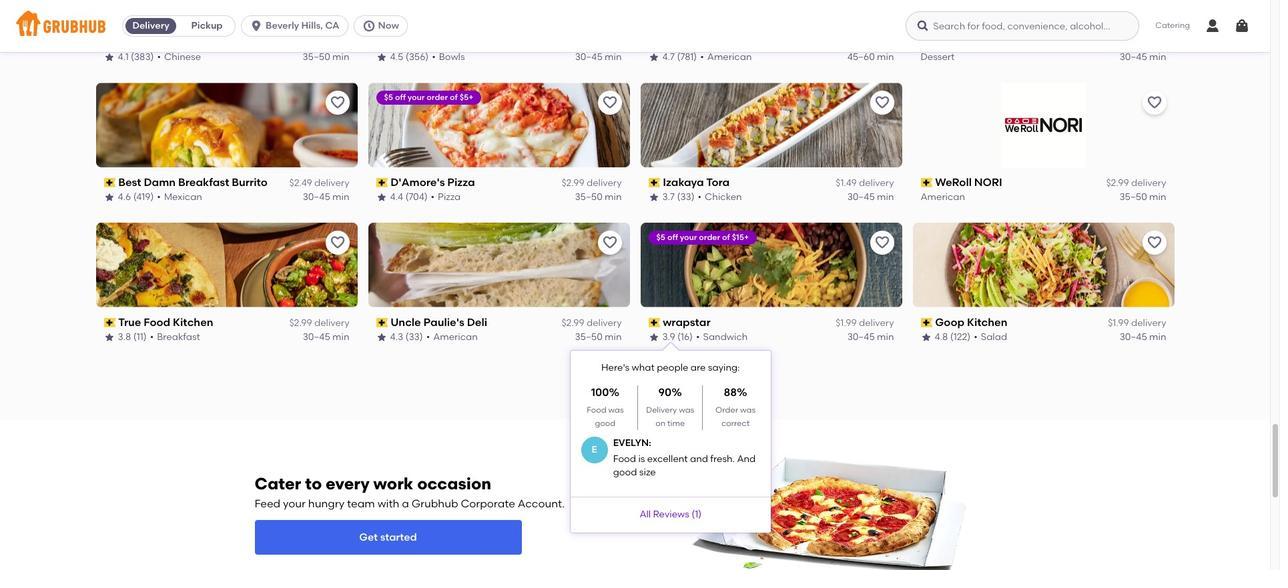 Task type: vqa. For each thing, say whether or not it's contained in the screenshot.
BOWLS
yes



Task type: locate. For each thing, give the bounding box(es) containing it.
2 horizontal spatial was
[[740, 406, 756, 415]]

2 was from the left
[[679, 406, 694, 415]]

star icon image
[[104, 52, 114, 63], [376, 52, 387, 63], [648, 52, 659, 63], [104, 192, 114, 203], [376, 192, 387, 203], [648, 192, 659, 203], [104, 332, 114, 343], [376, 332, 387, 343], [648, 332, 659, 343], [921, 332, 931, 343]]

1 vertical spatial (33)
[[406, 331, 423, 343]]

1 vertical spatial your
[[680, 233, 697, 242]]

deli
[[467, 316, 487, 329]]

0 vertical spatial your
[[408, 93, 425, 102]]

$1.99 delivery for wrapstar
[[836, 318, 894, 329]]

star icon image left 4.8
[[921, 332, 931, 343]]

evelyn food is excellent and fresh. and good size
[[613, 438, 756, 479]]

subscription pass image left izakaya
[[648, 178, 660, 188]]

• for wrapstar
[[696, 331, 700, 343]]

see
[[617, 382, 631, 391]]

0 horizontal spatial delivery
[[132, 20, 169, 31]]

1 $1.99 from the left
[[836, 318, 857, 329]]

• down uncle paulie's deli at the bottom left of the page
[[426, 331, 430, 343]]

breakfast down true food kitchen
[[157, 331, 200, 343]]

save this restaurant button for true food kitchen
[[325, 231, 349, 255]]

$2.49 delivery for haidilao hot pot century city
[[1106, 38, 1166, 49]]

• down damn
[[157, 191, 161, 203]]

delivery inside 90 delivery was on time
[[646, 406, 677, 415]]

(419)
[[133, 191, 154, 203]]

sandwich
[[703, 331, 748, 343]]

min for haidilao hot pot century city
[[1149, 51, 1166, 63]]

off for wrapstar
[[667, 233, 678, 242]]

$1.99 for goop kitchen
[[1108, 318, 1129, 329]]

35–50
[[303, 51, 330, 63], [575, 191, 603, 203], [1120, 191, 1147, 203], [575, 331, 603, 343]]

svg image for beverly hills, ca
[[250, 19, 263, 33]]

kitchen up • salad
[[967, 316, 1008, 329]]

chicken
[[705, 191, 742, 203]]

$2.49
[[289, 38, 312, 49], [834, 38, 857, 49], [1106, 38, 1129, 49], [289, 178, 312, 189]]

30–45 min
[[575, 51, 622, 63], [1120, 51, 1166, 63], [303, 191, 349, 203], [847, 191, 894, 203], [303, 331, 349, 343], [847, 331, 894, 343], [1120, 331, 1166, 343]]

• right (781)
[[700, 51, 704, 63]]

4.1
[[118, 51, 129, 63]]

kitchen up • breakfast
[[173, 316, 213, 329]]

your down 3.7 (33)
[[680, 233, 697, 242]]

(33) down uncle
[[406, 331, 423, 343]]

1 horizontal spatial $1.99
[[1108, 318, 1129, 329]]

svg image left now
[[362, 19, 375, 33]]

food up the (11)
[[144, 316, 170, 329]]

1 vertical spatial of
[[722, 233, 730, 242]]

now button
[[353, 15, 413, 37]]

subscription pass image up dessert
[[921, 38, 933, 48]]

was for 88
[[740, 406, 756, 415]]

star icon image for sweetgreen
[[376, 52, 387, 63]]

0 horizontal spatial svg image
[[1205, 18, 1221, 34]]

0 horizontal spatial of
[[450, 93, 458, 102]]

4.6 (419)
[[118, 191, 154, 203]]

$2.99 for uncle paulie's deli
[[562, 318, 584, 329]]

30–45 min for wrapstar
[[847, 331, 894, 343]]

0 vertical spatial of
[[450, 93, 458, 102]]

subscription pass image left "hunan"
[[104, 38, 116, 48]]

0 vertical spatial • american
[[700, 51, 752, 63]]

all reviews ( 1 )
[[640, 510, 702, 521]]

• right (356)
[[432, 51, 436, 63]]

1 vertical spatial off
[[667, 233, 678, 242]]

order for d'amore's pizza
[[427, 93, 448, 102]]

0 vertical spatial $5
[[384, 93, 393, 102]]

tooltip
[[571, 343, 771, 533]]

(33) down izakaya
[[677, 191, 695, 203]]

1 svg image from the left
[[250, 19, 263, 33]]

delivery for wrapstar
[[859, 318, 894, 329]]

3 was from the left
[[740, 406, 756, 415]]

weroll nori logo image
[[1001, 83, 1086, 168]]

• for izakaya tora
[[698, 191, 702, 203]]

1 vertical spatial delivery
[[646, 406, 677, 415]]

best
[[118, 176, 141, 189]]

$2.99
[[562, 178, 584, 189], [1106, 178, 1129, 189], [289, 318, 312, 329], [562, 318, 584, 329]]

0 horizontal spatial your
[[283, 498, 306, 511]]

subscription pass image left goop
[[921, 319, 933, 328]]

salad
[[981, 331, 1007, 343]]

4.5
[[390, 51, 403, 63]]

1 vertical spatial $1.49 delivery
[[836, 178, 894, 189]]

30–45 min for best damn breakfast burrito
[[303, 191, 349, 203]]

$2.99 delivery for d'amore's pizza
[[562, 178, 622, 189]]

4.8 (122)
[[935, 331, 971, 343]]

tooltip containing 100
[[571, 343, 771, 533]]

30–45 for best damn breakfast burrito
[[303, 191, 330, 203]]

reviews
[[653, 510, 689, 521]]

30–45 for goop kitchen
[[1120, 331, 1147, 343]]

4.7 (781)
[[662, 51, 697, 63]]

was down 100
[[608, 406, 624, 415]]

)
[[698, 510, 702, 521]]

2 vertical spatial food
[[613, 454, 636, 465]]

0 vertical spatial order
[[427, 93, 448, 102]]

delivery for hunan cafe
[[314, 38, 349, 49]]

bowls
[[439, 51, 465, 63]]

$2.49 right city
[[1106, 38, 1129, 49]]

$2.99 delivery for uncle paulie's deli
[[562, 318, 622, 329]]

0 horizontal spatial $1.49 delivery
[[564, 38, 622, 49]]

1 was from the left
[[608, 406, 624, 415]]

0 horizontal spatial $1.99 delivery
[[836, 318, 894, 329]]

• down izakaya tora
[[698, 191, 702, 203]]

1 $1.99 delivery from the left
[[836, 318, 894, 329]]

delivery inside button
[[132, 20, 169, 31]]

food down evelyn
[[613, 454, 636, 465]]

subscription pass image left d'amore's
[[376, 178, 388, 188]]

2 horizontal spatial your
[[680, 233, 697, 242]]

$1.99 delivery for goop kitchen
[[1108, 318, 1166, 329]]

0 horizontal spatial (33)
[[406, 331, 423, 343]]

your down (356)
[[408, 93, 425, 102]]

star icon image left 4.3
[[376, 332, 387, 343]]

$2.49 down beverly hills, ca button
[[289, 38, 312, 49]]

•
[[157, 51, 161, 63], [432, 51, 436, 63], [700, 51, 704, 63], [157, 191, 161, 203], [431, 191, 435, 203], [698, 191, 702, 203], [150, 331, 154, 343], [426, 331, 430, 343], [696, 331, 700, 343], [974, 331, 978, 343]]

4.3
[[390, 331, 403, 343]]

save this restaurant image for true food kitchen
[[329, 235, 345, 251]]

$2.99 for weroll nori
[[1106, 178, 1129, 189]]

was up time
[[679, 406, 694, 415]]

1 horizontal spatial (33)
[[677, 191, 695, 203]]

wrapstar
[[663, 316, 711, 329]]

35–50 for hunan cafe
[[303, 51, 330, 63]]

save this restaurant image for izakaya tora
[[874, 95, 890, 111]]

0 vertical spatial $1.49
[[564, 38, 584, 49]]

star icon image left "4.1"
[[104, 52, 114, 63]]

pizza down d'amore's pizza
[[438, 191, 461, 203]]

• down goop kitchen
[[974, 331, 978, 343]]

0 horizontal spatial $1.99
[[836, 318, 857, 329]]

save this restaurant image
[[329, 95, 345, 111], [874, 95, 890, 111], [1146, 95, 1162, 111], [329, 235, 345, 251], [874, 235, 890, 251]]

2 $1.99 delivery from the left
[[1108, 318, 1166, 329]]

delivery up on
[[646, 406, 677, 415]]

$2.49 delivery for best damn breakfast burrito
[[289, 178, 349, 189]]

• down d'amore's pizza
[[431, 191, 435, 203]]

0 vertical spatial $1.49 delivery
[[564, 38, 622, 49]]

1 horizontal spatial was
[[679, 406, 694, 415]]

0 horizontal spatial kitchen
[[173, 316, 213, 329]]

1 horizontal spatial american
[[707, 51, 752, 63]]

$5 off your order of $5+
[[384, 93, 473, 102]]

star icon image left '4.6'
[[104, 192, 114, 203]]

good left size
[[613, 467, 637, 479]]

kitchen
[[173, 316, 213, 329], [967, 316, 1008, 329]]

2 svg image from the left
[[362, 19, 375, 33]]

delivery
[[314, 38, 349, 49], [587, 38, 622, 49], [859, 38, 894, 49], [1131, 38, 1166, 49], [314, 178, 349, 189], [587, 178, 622, 189], [859, 178, 894, 189], [1131, 178, 1166, 189], [314, 318, 349, 329], [587, 318, 622, 329], [859, 318, 894, 329], [1131, 318, 1166, 329]]

2 kitchen from the left
[[967, 316, 1008, 329]]

1 horizontal spatial your
[[408, 93, 425, 102]]

35–50 for d'amore's pizza
[[575, 191, 603, 203]]

haidilao hot pot century city
[[935, 36, 1091, 49]]

$1.99 delivery
[[836, 318, 894, 329], [1108, 318, 1166, 329]]

1 horizontal spatial of
[[722, 233, 730, 242]]

$5 for wrapstar
[[656, 233, 665, 242]]

2 vertical spatial american
[[433, 331, 478, 343]]

• for d'amore's pizza
[[431, 191, 435, 203]]

30–45 for sweetgreen
[[575, 51, 603, 63]]

3.9 (16)
[[662, 331, 693, 343]]

0 horizontal spatial was
[[608, 406, 624, 415]]

save this restaurant button
[[325, 91, 349, 115], [598, 91, 622, 115], [870, 91, 894, 115], [1142, 91, 1166, 115], [325, 231, 349, 255], [598, 231, 622, 255], [870, 231, 894, 255], [1142, 231, 1166, 255]]

1 horizontal spatial svg image
[[362, 19, 375, 33]]

sweetgreen
[[391, 36, 452, 49]]

star icon image for izakaya tora
[[648, 192, 659, 203]]

restaurant
[[706, 36, 765, 49]]

• american down 'restaurant'
[[700, 51, 752, 63]]

started
[[380, 531, 417, 544]]

breakfast up mexican
[[178, 176, 229, 189]]

uncle paulie's deli
[[391, 316, 487, 329]]

88 order was correct
[[716, 387, 756, 428]]

of
[[450, 93, 458, 102], [722, 233, 730, 242]]

0 horizontal spatial $5
[[384, 93, 393, 102]]

1 horizontal spatial order
[[699, 233, 720, 242]]

svg image left beverly
[[250, 19, 263, 33]]

• chicken
[[698, 191, 742, 203]]

1 vertical spatial american
[[921, 191, 965, 203]]

2 $1.99 from the left
[[1108, 318, 1129, 329]]

• american for paulie's
[[426, 331, 478, 343]]

star icon image for goop kitchen
[[921, 332, 931, 343]]

1 horizontal spatial svg image
[[1234, 18, 1250, 34]]

of for d'amore's pizza
[[450, 93, 458, 102]]

0 horizontal spatial food
[[144, 316, 170, 329]]

1 horizontal spatial delivery
[[646, 406, 677, 415]]

delivery for goop kitchen
[[1131, 318, 1166, 329]]

$1.49
[[564, 38, 584, 49], [836, 178, 857, 189]]

svg image up dessert
[[917, 19, 930, 33]]

star icon image for true food kitchen
[[104, 332, 114, 343]]

0 horizontal spatial off
[[395, 93, 406, 102]]

1 vertical spatial order
[[699, 233, 720, 242]]

star icon image left 3.9
[[648, 332, 659, 343]]

was up correct
[[740, 406, 756, 415]]

good up e
[[595, 419, 616, 428]]

food inside evelyn food is excellent and fresh. and good size
[[613, 454, 636, 465]]

save this restaurant image for uncle paulie's deli
[[602, 235, 618, 251]]

order left $5+
[[427, 93, 448, 102]]

• right (383)
[[157, 51, 161, 63]]

0 vertical spatial delivery
[[132, 20, 169, 31]]

american down 'restaurant'
[[707, 51, 752, 63]]

0 vertical spatial pizza
[[447, 176, 475, 189]]

$2.49 right burrito
[[289, 178, 312, 189]]

delivery for haidilao hot pot century city
[[1131, 38, 1166, 49]]

subscription pass image down the now button on the left top of page
[[376, 38, 388, 48]]

hunan cafe
[[118, 36, 182, 49]]

pickup
[[191, 20, 223, 31]]

0 vertical spatial (33)
[[677, 191, 695, 203]]

every
[[326, 475, 370, 494]]

breakfast
[[178, 176, 229, 189], [157, 331, 200, 343]]

1 horizontal spatial off
[[667, 233, 678, 242]]

2 horizontal spatial american
[[921, 191, 965, 203]]

4.4
[[390, 191, 403, 203]]

best damn breakfast burrito logo image
[[96, 83, 357, 168]]

now
[[378, 20, 399, 31]]

of left $5+
[[450, 93, 458, 102]]

star icon image left 4.7 on the top of page
[[648, 52, 659, 63]]

true food kitchen
[[118, 316, 213, 329]]

american down 'weroll'
[[921, 191, 965, 203]]

delivery
[[132, 20, 169, 31], [646, 406, 677, 415]]

food
[[144, 316, 170, 329], [587, 406, 606, 415], [613, 454, 636, 465]]

subscription pass image left 'weroll'
[[921, 178, 933, 188]]

(356)
[[406, 51, 429, 63]]

3.8 (11)
[[118, 331, 147, 343]]

$2.49 for best damn breakfast burrito
[[289, 178, 312, 189]]

30–45 min for haidilao hot pot century city
[[1120, 51, 1166, 63]]

0 horizontal spatial order
[[427, 93, 448, 102]]

time
[[667, 419, 685, 428]]

see more
[[617, 382, 653, 391]]

was inside 90 delivery was on time
[[679, 406, 694, 415]]

svg image inside beverly hills, ca button
[[250, 19, 263, 33]]

izakaya tora logo image
[[640, 83, 902, 168]]

min for goop kitchen
[[1149, 331, 1166, 343]]

0 vertical spatial off
[[395, 93, 406, 102]]

$2.49 up 45–60
[[834, 38, 857, 49]]

star icon image left the 4.4
[[376, 192, 387, 203]]

hot
[[983, 36, 1002, 49]]

0 vertical spatial breakfast
[[178, 176, 229, 189]]

1 horizontal spatial $1.49
[[836, 178, 857, 189]]

subscription pass image left true
[[104, 319, 116, 328]]

0 horizontal spatial svg image
[[250, 19, 263, 33]]

1 vertical spatial breakfast
[[157, 331, 200, 343]]

subscription pass image
[[376, 38, 388, 48], [648, 38, 660, 48], [104, 178, 116, 188], [921, 178, 933, 188], [921, 319, 933, 328]]

uncle
[[391, 316, 421, 329]]

off down 4.5
[[395, 93, 406, 102]]

$2.49 for haidilao hot pot century city
[[1106, 38, 1129, 49]]

delivery for d'amore's pizza
[[587, 178, 622, 189]]

$1.99 for wrapstar
[[836, 318, 857, 329]]

1 horizontal spatial • american
[[700, 51, 752, 63]]

0 horizontal spatial $1.49
[[564, 38, 584, 49]]

0 horizontal spatial • american
[[426, 331, 478, 343]]

• salad
[[974, 331, 1007, 343]]

$2.49 delivery for norms restaurant
[[834, 38, 894, 49]]

1 horizontal spatial $1.99 delivery
[[1108, 318, 1166, 329]]

0 vertical spatial good
[[595, 419, 616, 428]]

off down the 3.7
[[667, 233, 678, 242]]

delivery up hunan cafe at the top of page
[[132, 20, 169, 31]]

$2.99 delivery for weroll nori
[[1106, 178, 1166, 189]]

2 horizontal spatial food
[[613, 454, 636, 465]]

subscription pass image
[[104, 38, 116, 48], [921, 38, 933, 48], [376, 178, 388, 188], [648, 178, 660, 188], [104, 319, 116, 328], [376, 319, 388, 328], [648, 319, 660, 328]]

svg image
[[250, 19, 263, 33], [362, 19, 375, 33], [917, 19, 930, 33]]

catering button
[[1146, 11, 1199, 41]]

$5 down the 3.7
[[656, 233, 665, 242]]

food inside 100 food was good
[[587, 406, 606, 415]]

• american down paulie's
[[426, 331, 478, 343]]

1 horizontal spatial kitchen
[[967, 316, 1008, 329]]

subscription pass image left best
[[104, 178, 116, 188]]

1 vertical spatial $5
[[656, 233, 665, 242]]

1 vertical spatial pizza
[[438, 191, 461, 203]]

your inside cater to every work occasion feed your hungry team with a grubhub corporate account.
[[283, 498, 306, 511]]

delivery for true food kitchen
[[314, 318, 349, 329]]

min
[[332, 51, 349, 63], [605, 51, 622, 63], [877, 51, 894, 63], [1149, 51, 1166, 63], [332, 191, 349, 203], [605, 191, 622, 203], [877, 191, 894, 203], [1149, 191, 1166, 203], [332, 331, 349, 343], [605, 331, 622, 343], [877, 331, 894, 343], [1149, 331, 1166, 343]]

delivery for izakaya tora
[[859, 178, 894, 189]]

• american
[[700, 51, 752, 63], [426, 331, 478, 343]]

pizza up • pizza
[[447, 176, 475, 189]]

3 svg image from the left
[[917, 19, 930, 33]]

subscription pass image for izakaya
[[648, 178, 660, 188]]

subscription pass image left uncle
[[376, 319, 388, 328]]

$2.49 for norms restaurant
[[834, 38, 857, 49]]

• for uncle paulie's deli
[[426, 331, 430, 343]]

svg image
[[1205, 18, 1221, 34], [1234, 18, 1250, 34]]

(33)
[[677, 191, 695, 203], [406, 331, 423, 343]]

$1.49 delivery
[[564, 38, 622, 49], [836, 178, 894, 189]]

saying:
[[708, 362, 740, 374]]

30–45 for true food kitchen
[[303, 331, 330, 343]]

1 vertical spatial • american
[[426, 331, 478, 343]]

$2.99 delivery for true food kitchen
[[289, 318, 349, 329]]

was for 100
[[608, 406, 624, 415]]

off for d'amore's pizza
[[395, 93, 406, 102]]

35–50 for uncle paulie's deli
[[575, 331, 603, 343]]

main navigation navigation
[[0, 0, 1270, 52]]

food down 100
[[587, 406, 606, 415]]

was inside 88 order was correct
[[740, 406, 756, 415]]

subscription pass image left the norms
[[648, 38, 660, 48]]

2 horizontal spatial svg image
[[917, 19, 930, 33]]

1 horizontal spatial $5
[[656, 233, 665, 242]]

$5 down 4.5
[[384, 93, 393, 102]]

1 vertical spatial good
[[613, 467, 637, 479]]

is
[[638, 454, 645, 465]]

0 vertical spatial food
[[144, 316, 170, 329]]

burrito
[[232, 176, 268, 189]]

your down cater
[[283, 498, 306, 511]]

save this restaurant image
[[602, 95, 618, 111], [602, 235, 618, 251], [1146, 235, 1162, 251]]

90
[[658, 387, 672, 399]]

(704)
[[405, 191, 428, 203]]

star icon image left 4.5
[[376, 52, 387, 63]]

american for uncle paulie's deli
[[433, 331, 478, 343]]

star icon image for hunan cafe
[[104, 52, 114, 63]]

and
[[737, 454, 756, 465]]

of for wrapstar
[[722, 233, 730, 242]]

save this restaurant button for uncle paulie's deli
[[598, 231, 622, 255]]

save this restaurant button for goop kitchen
[[1142, 231, 1166, 255]]

0 horizontal spatial american
[[433, 331, 478, 343]]

1 horizontal spatial $1.49 delivery
[[836, 178, 894, 189]]

4.6
[[118, 191, 131, 203]]

• right the (11)
[[150, 331, 154, 343]]

order left $15+
[[699, 233, 720, 242]]

2 vertical spatial your
[[283, 498, 306, 511]]

35–50 for weroll nori
[[1120, 191, 1147, 203]]

30–45
[[575, 51, 603, 63], [1120, 51, 1147, 63], [303, 191, 330, 203], [847, 191, 875, 203], [303, 331, 330, 343], [847, 331, 875, 343], [1120, 331, 1147, 343]]

1 horizontal spatial food
[[587, 406, 606, 415]]

• right (16)
[[696, 331, 700, 343]]

svg image inside the now button
[[362, 19, 375, 33]]

star icon image left 3.8
[[104, 332, 114, 343]]

of left $15+
[[722, 233, 730, 242]]

1 vertical spatial food
[[587, 406, 606, 415]]

off
[[395, 93, 406, 102], [667, 233, 678, 242]]

star icon image left the 3.7
[[648, 192, 659, 203]]

dessert
[[921, 51, 955, 63]]

save this restaurant image for weroll nori
[[1146, 95, 1162, 111]]

was inside 100 food was good
[[608, 406, 624, 415]]

0 vertical spatial american
[[707, 51, 752, 63]]

star icon image for d'amore's pizza
[[376, 192, 387, 203]]

delivery for norms restaurant
[[859, 38, 894, 49]]

subscription pass image for goop kitchen
[[921, 319, 933, 328]]

1 vertical spatial $1.49
[[836, 178, 857, 189]]

norms
[[663, 36, 704, 49]]

american down paulie's
[[433, 331, 478, 343]]



Task type: describe. For each thing, give the bounding box(es) containing it.
subscription pass image for uncle
[[376, 319, 388, 328]]

1
[[695, 510, 698, 521]]

90 delivery was on time
[[646, 387, 694, 428]]

subscription pass image for true
[[104, 319, 116, 328]]

$1.49 delivery for sweetgreen
[[564, 38, 622, 49]]

30–45 for izakaya tora
[[847, 191, 875, 203]]

35–50 min for d'amore's pizza
[[575, 191, 622, 203]]

100
[[591, 387, 609, 399]]

• mexican
[[157, 191, 202, 203]]

save this restaurant image for best damn breakfast burrito
[[329, 95, 345, 111]]

(33) for uncle
[[406, 331, 423, 343]]

order for wrapstar
[[699, 233, 720, 242]]

35–50 min for weroll nori
[[1120, 191, 1166, 203]]

min for best damn breakfast burrito
[[332, 191, 349, 203]]

weroll
[[935, 176, 972, 189]]

$2.99 for true food kitchen
[[289, 318, 312, 329]]

$5 for d'amore's pizza
[[384, 93, 393, 102]]

subscription pass image for d'amore's
[[376, 178, 388, 188]]

4.8
[[935, 331, 948, 343]]

true
[[118, 316, 141, 329]]

$1.49 for izakaya tora
[[836, 178, 857, 189]]

what
[[632, 362, 655, 374]]

3.7 (33)
[[662, 191, 695, 203]]

min for uncle paulie's deli
[[605, 331, 622, 343]]

food for is
[[613, 454, 636, 465]]

delivery for best damn breakfast burrito
[[314, 178, 349, 189]]

team
[[347, 498, 375, 511]]

1 kitchen from the left
[[173, 316, 213, 329]]

corporate
[[461, 498, 515, 511]]

min for izakaya tora
[[877, 191, 894, 203]]

45–60
[[847, 51, 875, 63]]

• american for restaurant
[[700, 51, 752, 63]]

2 svg image from the left
[[1234, 18, 1250, 34]]

hunan
[[118, 36, 153, 49]]

(11)
[[133, 331, 147, 343]]

star icon image for norms restaurant
[[648, 52, 659, 63]]

more
[[633, 382, 653, 391]]

• for sweetgreen
[[432, 51, 436, 63]]

min for sweetgreen
[[605, 51, 622, 63]]

$2.99 for d'amore's pizza
[[562, 178, 584, 189]]

4.1 (383)
[[118, 51, 154, 63]]

100 food was good
[[587, 387, 624, 428]]

4.4 (704)
[[390, 191, 428, 203]]

35–50 min for hunan cafe
[[303, 51, 349, 63]]

4.7
[[662, 51, 675, 63]]

$5 off your order of $15+
[[656, 233, 749, 242]]

food for kitchen
[[144, 316, 170, 329]]

paulie's
[[424, 316, 464, 329]]

on
[[656, 419, 666, 428]]

(
[[692, 510, 695, 521]]

4.3 (33)
[[390, 331, 423, 343]]

with
[[378, 498, 399, 511]]

catering
[[1156, 21, 1190, 30]]

are
[[691, 362, 706, 374]]

was for 90
[[679, 406, 694, 415]]

good inside evelyn food is excellent and fresh. and good size
[[613, 467, 637, 479]]

see more button
[[595, 374, 675, 398]]

d'amore's pizza
[[391, 176, 475, 189]]

3.8
[[118, 331, 131, 343]]

min for true food kitchen
[[332, 331, 349, 343]]

wrapstar logo image
[[640, 223, 902, 308]]

subscription pass image for norms restaurant
[[648, 38, 660, 48]]

88
[[724, 387, 737, 399]]

work
[[374, 475, 413, 494]]

$1.49 for sweetgreen
[[564, 38, 584, 49]]

delivery for sweetgreen
[[587, 38, 622, 49]]

people
[[657, 362, 688, 374]]

goop kitchen
[[935, 316, 1008, 329]]

get
[[359, 531, 378, 544]]

$15+
[[732, 233, 749, 242]]

• for hunan cafe
[[157, 51, 161, 63]]

• pizza
[[431, 191, 461, 203]]

d'amore's
[[391, 176, 445, 189]]

e
[[592, 445, 597, 456]]

30–45 min for izakaya tora
[[847, 191, 894, 203]]

delivery button
[[123, 15, 179, 37]]

pot
[[1004, 36, 1022, 49]]

Search for food, convenience, alcohol... search field
[[906, 11, 1140, 41]]

delivery for uncle paulie's deli
[[587, 318, 622, 329]]

account.
[[518, 498, 565, 511]]

30–45 for wrapstar
[[847, 331, 875, 343]]

goop
[[935, 316, 965, 329]]

mexican
[[164, 191, 202, 203]]

min for weroll nori
[[1149, 191, 1166, 203]]

min for wrapstar
[[877, 331, 894, 343]]

3.7
[[662, 191, 675, 203]]

beverly hills, ca
[[266, 20, 339, 31]]

weroll nori
[[935, 176, 1002, 189]]

star icon image for uncle paulie's deli
[[376, 332, 387, 343]]

subscription pass image for weroll nori
[[921, 178, 933, 188]]

• for norms restaurant
[[700, 51, 704, 63]]

excellent
[[647, 454, 688, 465]]

pizza for d'amore's pizza
[[447, 176, 475, 189]]

ca
[[325, 20, 339, 31]]

evelyn
[[613, 438, 649, 449]]

45–60 min
[[847, 51, 894, 63]]

save this restaurant button for weroll nori
[[1142, 91, 1166, 115]]

norms restaurant
[[663, 36, 765, 49]]

uncle paulie's deli logo image
[[368, 223, 630, 308]]

30–45 min for sweetgreen
[[575, 51, 622, 63]]

damn
[[144, 176, 176, 189]]

food for was
[[587, 406, 606, 415]]

good inside 100 food was good
[[595, 419, 616, 428]]

(383)
[[131, 51, 154, 63]]

subscription pass image left the wrapstar
[[648, 319, 660, 328]]

hills,
[[301, 20, 323, 31]]

$2.49 for hunan cafe
[[289, 38, 312, 49]]

order
[[716, 406, 738, 415]]

cater
[[255, 475, 301, 494]]

grubhub
[[412, 498, 458, 511]]

a
[[402, 498, 409, 511]]

american for norms restaurant
[[707, 51, 752, 63]]

save this restaurant image for goop kitchen
[[1146, 235, 1162, 251]]

min for d'amore's pizza
[[605, 191, 622, 203]]

pizza for • pizza
[[438, 191, 461, 203]]

35–50 min for uncle paulie's deli
[[575, 331, 622, 343]]

(781)
[[677, 51, 697, 63]]

(16)
[[677, 331, 693, 343]]

svg image for now
[[362, 19, 375, 33]]

• chinese
[[157, 51, 201, 63]]

1 svg image from the left
[[1205, 18, 1221, 34]]

your for wrapstar
[[680, 233, 697, 242]]

goop kitchen logo image
[[913, 223, 1174, 308]]

fresh.
[[710, 454, 735, 465]]

• bowls
[[432, 51, 465, 63]]

• for goop kitchen
[[974, 331, 978, 343]]

• for best damn breakfast burrito
[[157, 191, 161, 203]]

$2.49 delivery for hunan cafe
[[289, 38, 349, 49]]

all
[[640, 510, 651, 521]]

d'amore's pizza logo image
[[368, 83, 630, 168]]

here's
[[601, 362, 630, 374]]

save this restaurant button for best damn breakfast burrito
[[325, 91, 349, 115]]

• breakfast
[[150, 331, 200, 343]]

haidilao
[[935, 36, 980, 49]]

3.9
[[662, 331, 675, 343]]

subscription pass image for haidilao
[[921, 38, 933, 48]]

nori
[[974, 176, 1002, 189]]

best damn breakfast burrito
[[118, 176, 268, 189]]

• sandwich
[[696, 331, 748, 343]]

true food kitchen logo image
[[96, 223, 357, 308]]

size
[[639, 467, 656, 479]]

tora
[[706, 176, 730, 189]]

star icon image for best damn breakfast burrito
[[104, 192, 114, 203]]

30–45 min for true food kitchen
[[303, 331, 349, 343]]

save this restaurant button for izakaya tora
[[870, 91, 894, 115]]

subscription pass image for hunan
[[104, 38, 116, 48]]

$5+
[[460, 93, 473, 102]]

city
[[1070, 36, 1091, 49]]

occasion
[[417, 475, 491, 494]]

(33) for izakaya
[[677, 191, 695, 203]]



